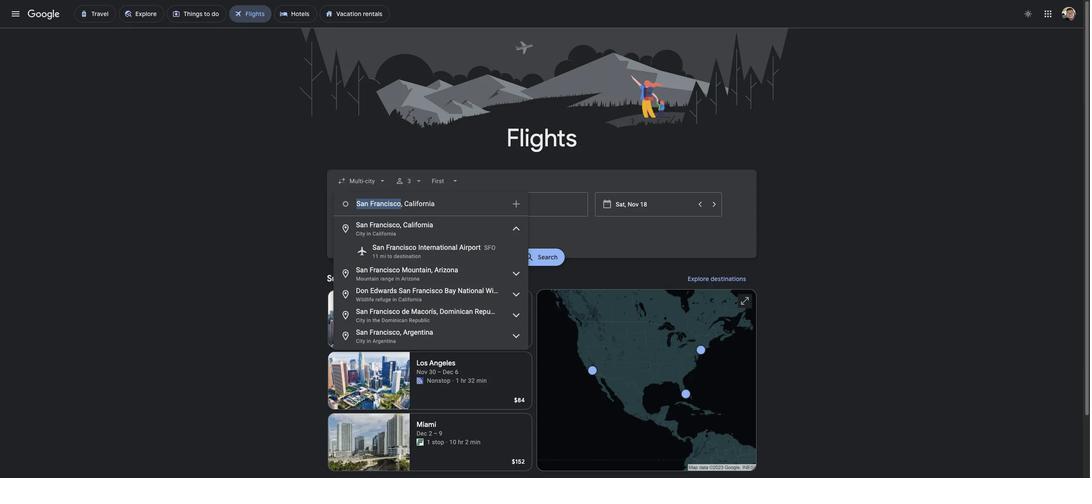 Task type: locate. For each thing, give the bounding box(es) containing it.
francisco,
[[370, 221, 402, 229], [370, 328, 402, 337]]

1 vertical spatial hr
[[461, 377, 467, 384]]

francisco down refuge
[[370, 308, 400, 316]]

1 vertical spatial  image
[[446, 438, 448, 447]]

new
[[417, 298, 431, 306]]

2 – 9
[[429, 307, 443, 314], [429, 430, 443, 437]]

wildlife down don
[[356, 297, 374, 303]]

1 stop for dec
[[427, 439, 444, 446]]

dec inside miami dec 2 – 9
[[417, 430, 427, 437]]

 image left 8
[[446, 315, 448, 324]]

california
[[404, 200, 435, 208], [403, 221, 433, 229], [373, 231, 396, 237], [536, 287, 566, 295], [399, 297, 422, 303]]

None field
[[334, 173, 391, 189], [429, 173, 463, 189], [334, 173, 391, 189], [429, 173, 463, 189]]

1 stop down new york dec 2 – 9
[[427, 316, 444, 323]]

francisco inside san francisco mountain, arizona mountain range in arizona
[[370, 266, 400, 274]]

0 vertical spatial  image
[[446, 315, 448, 324]]

francisco inside san francisco international airport sfo 11 mi to destination
[[386, 244, 417, 252]]

0 vertical spatial argentina
[[403, 328, 433, 337]]

hr left "2"
[[458, 439, 464, 446]]

3 city from the top
[[356, 338, 366, 344]]

1 stop
[[427, 316, 444, 323], [427, 439, 444, 446]]

1 for new
[[427, 316, 431, 323]]

stop
[[432, 316, 444, 323], [432, 439, 444, 446]]

in inside don edwards san francisco bay national wildlife refuge, california wildlife refuge in california
[[393, 297, 397, 303]]

francisco for 11
[[386, 244, 417, 252]]

0 vertical spatial stop
[[432, 316, 444, 323]]

10 hr 2 min
[[450, 439, 481, 446]]

francisco up bay
[[431, 273, 470, 284]]

city for san francisco, california
[[356, 231, 366, 237]]

1  image from the top
[[446, 315, 448, 324]]

francisco inside don edwards san francisco bay national wildlife refuge, california wildlife refuge in california
[[413, 287, 443, 295]]

international
[[418, 244, 458, 252]]

hr for los angeles
[[461, 377, 467, 384]]

dec up frontier and spirit image
[[417, 307, 427, 314]]

1
[[427, 316, 431, 323], [456, 377, 459, 384], [427, 439, 431, 446]]

range
[[381, 276, 394, 282]]

stop for york
[[432, 316, 444, 323]]

1 right frontier and spirit image
[[427, 316, 431, 323]]

san francisco mountain, arizona mountain range in arizona
[[356, 266, 458, 282]]

2 1 stop from the top
[[427, 439, 444, 446]]

san for republic
[[356, 308, 368, 316]]

1 down 6
[[456, 377, 459, 384]]

stop left 8
[[432, 316, 444, 323]]

wildlife left toggle nearby airports for don edwards san francisco bay national wildlife refuge, california image
[[486, 287, 509, 295]]

1 right frontier icon
[[427, 439, 431, 446]]

1 horizontal spatial republic
[[475, 308, 502, 316]]

san inside san francisco international airport sfo 11 mi to destination
[[373, 244, 384, 252]]

united image
[[417, 377, 424, 384]]

1 francisco, from the top
[[370, 221, 402, 229]]

1 horizontal spatial arizona
[[435, 266, 458, 274]]

2 – 9 down york in the left bottom of the page
[[429, 307, 443, 314]]

1 horizontal spatial dominican
[[440, 308, 473, 316]]

2 2 – 9 from the top
[[429, 430, 443, 437]]

1 1 stop from the top
[[427, 316, 444, 323]]

dec
[[417, 307, 427, 314], [417, 430, 427, 437]]

miami dec 2 – 9
[[417, 421, 443, 437]]

0 vertical spatial city
[[356, 231, 366, 237]]

2 – 9 inside miami dec 2 – 9
[[429, 430, 443, 437]]

new york dec 2 – 9
[[417, 298, 447, 314]]

1 vertical spatial arizona
[[401, 276, 420, 282]]

2  image from the top
[[446, 438, 448, 447]]

min for miami
[[470, 439, 481, 446]]

the
[[373, 318, 380, 324]]

2 vertical spatial hr
[[458, 439, 464, 446]]

84 US dollars text field
[[514, 396, 525, 404]]

min for new york
[[470, 316, 481, 323]]

0 vertical spatial dec
[[417, 307, 427, 314]]

30 – dec
[[429, 369, 454, 376]]

argentina down frontier and spirit image
[[403, 328, 433, 337]]

california up mi
[[373, 231, 396, 237]]

min right "2"
[[470, 439, 481, 446]]

republic
[[475, 308, 502, 316], [409, 318, 430, 324]]

wildlife
[[486, 287, 509, 295], [356, 297, 374, 303]]

hr right 8
[[455, 316, 460, 323]]

1 2 – 9 from the top
[[429, 307, 443, 314]]

main menu image
[[10, 9, 21, 19]]

0 vertical spatial francisco,
[[370, 221, 402, 229]]

add
[[344, 227, 356, 234]]

francisco
[[386, 244, 417, 252], [370, 266, 400, 274], [431, 273, 470, 284], [413, 287, 443, 295], [370, 308, 400, 316]]

san francisco, california option
[[334, 218, 529, 239]]

1 vertical spatial min
[[477, 377, 487, 384]]

0 vertical spatial dominican
[[440, 308, 473, 316]]

francisco, for california
[[370, 221, 402, 229]]

to
[[388, 253, 393, 260]]

arizona
[[435, 266, 458, 274], [401, 276, 420, 282]]

dominican down don edwards san francisco bay national wildlife refuge, california wildlife refuge in california
[[440, 308, 473, 316]]

add flight button
[[334, 224, 383, 237]]

republic right 38
[[475, 308, 502, 316]]

dec up frontier icon
[[417, 430, 427, 437]]

don
[[356, 287, 369, 295]]

republic down macorís, at left bottom
[[409, 318, 430, 324]]

explore
[[688, 275, 710, 283]]

francisco, for argentina
[[370, 328, 402, 337]]

6
[[455, 369, 459, 376]]

list box
[[334, 216, 566, 350]]

los
[[417, 359, 428, 368]]

list box containing san francisco, california
[[334, 216, 566, 350]]

trips
[[372, 273, 391, 284]]

0 vertical spatial min
[[470, 316, 481, 323]]

2 – 9 down the 'miami'
[[429, 430, 443, 437]]

1 vertical spatial 2 – 9
[[429, 430, 443, 437]]

macorís,
[[411, 308, 438, 316]]

francisco, down the
[[370, 328, 402, 337]]

min right 38
[[470, 316, 481, 323]]

1 vertical spatial dec
[[417, 430, 427, 437]]

york
[[433, 298, 447, 306]]

francisco for republic
[[370, 308, 400, 316]]

3
[[408, 178, 411, 185]]

arizona up bay
[[435, 266, 458, 274]]

frontier image
[[417, 439, 424, 446]]

1 vertical spatial 1 stop
[[427, 439, 444, 446]]

mi
[[380, 253, 386, 260]]

refuge,
[[511, 287, 534, 295]]

nov
[[417, 369, 428, 376]]

san inside san francisco, argentina city in argentina
[[356, 328, 368, 337]]

1 stop from the top
[[432, 316, 444, 323]]

san francisco de macorís, dominican republic option
[[334, 305, 529, 326]]

2 city from the top
[[356, 318, 366, 324]]

1 vertical spatial republic
[[409, 318, 430, 324]]

san inside region
[[414, 273, 429, 284]]

Where else? text field
[[356, 194, 506, 214]]

frontier and spirit image
[[417, 316, 424, 323]]

dominican down de
[[382, 318, 408, 324]]

2 vertical spatial min
[[470, 439, 481, 446]]

francisco up destination
[[386, 244, 417, 252]]

 image left 10
[[446, 438, 448, 447]]

3 button
[[392, 171, 427, 192]]

1 vertical spatial city
[[356, 318, 366, 324]]

in inside san francisco mountain, arizona mountain range in arizona
[[396, 276, 400, 282]]

$152
[[512, 458, 525, 466]]

stop left 10
[[432, 439, 444, 446]]

in
[[367, 231, 371, 237], [396, 276, 400, 282], [393, 297, 397, 303], [367, 318, 371, 324], [367, 338, 371, 344]]

2 stop from the top
[[432, 439, 444, 446]]

argentina down the
[[373, 338, 396, 344]]

0 vertical spatial 2 – 9
[[429, 307, 443, 314]]

francisco, inside san francisco, argentina city in argentina
[[370, 328, 402, 337]]

toggle nearby airports for san francisco, california image
[[511, 224, 522, 234]]

suggested trips from san francisco
[[327, 273, 470, 284]]

city for san francisco, argentina
[[356, 338, 366, 344]]

san francisco de macorís, dominican republic city in the dominican republic
[[356, 308, 502, 324]]

 image
[[446, 315, 448, 324], [446, 438, 448, 447]]

1 horizontal spatial wildlife
[[486, 287, 509, 295]]

hr for miami
[[458, 439, 464, 446]]

0 vertical spatial hr
[[455, 316, 460, 323]]

california right the ‌,
[[404, 200, 435, 208]]

suggested
[[327, 273, 370, 284]]

$159
[[512, 335, 525, 343]]

francisco up new
[[413, 287, 443, 295]]

min right 32
[[477, 377, 487, 384]]

1 hr 32 min
[[456, 377, 487, 384]]

san francisco, argentina option
[[334, 326, 529, 347]]

min
[[470, 316, 481, 323], [477, 377, 487, 384], [470, 439, 481, 446]]

1 horizontal spatial argentina
[[403, 328, 433, 337]]

francisco, down the ‌,
[[370, 221, 402, 229]]

0 vertical spatial 1
[[427, 316, 431, 323]]

arizona down mountain, at the bottom
[[401, 276, 420, 282]]

francisco inside san francisco de macorís, dominican republic city in the dominican republic
[[370, 308, 400, 316]]

san
[[356, 221, 368, 229], [373, 244, 384, 252], [356, 266, 368, 274], [414, 273, 429, 284], [399, 287, 411, 295], [356, 308, 368, 316], [356, 328, 368, 337]]

hr
[[455, 316, 460, 323], [461, 377, 467, 384], [458, 439, 464, 446]]

toggle nearby airports for san francisco de macorís, dominican republic image
[[511, 310, 522, 321]]

1 vertical spatial francisco,
[[370, 328, 402, 337]]

don edwards san francisco bay national wildlife refuge, california wildlife refuge in california
[[356, 287, 566, 303]]

city inside san francisco, argentina city in argentina
[[356, 338, 366, 344]]

2 dec from the top
[[417, 430, 427, 437]]

Flight search field
[[320, 170, 764, 350]]

los angeles nov 30 – dec 6
[[417, 359, 459, 376]]

1 vertical spatial stop
[[432, 439, 444, 446]]

bay
[[445, 287, 456, 295]]

san inside san francisco mountain, arizona mountain range in arizona
[[356, 266, 368, 274]]

flight
[[358, 227, 373, 234]]

toggle nearby airports for san francisco mountain, arizona image
[[511, 269, 522, 279]]

argentina
[[403, 328, 433, 337], [373, 338, 396, 344]]

airport
[[460, 244, 481, 252]]

 image
[[453, 377, 454, 385]]

1 city from the top
[[356, 231, 366, 237]]

francisco, inside san francisco, california city in california
[[370, 221, 402, 229]]

san inside san francisco, california city in california
[[356, 221, 368, 229]]

list box inside flight search field
[[334, 216, 566, 350]]

1 vertical spatial dominican
[[382, 318, 408, 324]]

2 vertical spatial city
[[356, 338, 366, 344]]

city inside san francisco, california city in california
[[356, 231, 366, 237]]

0 horizontal spatial argentina
[[373, 338, 396, 344]]

0 vertical spatial wildlife
[[486, 287, 509, 295]]

1 vertical spatial wildlife
[[356, 297, 374, 303]]

dominican
[[440, 308, 473, 316], [382, 318, 408, 324]]

san inside san francisco de macorís, dominican republic city in the dominican republic
[[356, 308, 368, 316]]

city
[[356, 231, 366, 237], [356, 318, 366, 324], [356, 338, 366, 344]]

8 hr 38 min
[[450, 316, 481, 323]]

refuge
[[376, 297, 391, 303]]

san francisco, california city in california
[[356, 221, 433, 237]]

0 horizontal spatial republic
[[409, 318, 430, 324]]

‌,
[[401, 200, 403, 208]]

0 vertical spatial 1 stop
[[427, 316, 444, 323]]

1 stop down miami dec 2 – 9
[[427, 439, 444, 446]]

1 dec from the top
[[417, 307, 427, 314]]

mountain,
[[402, 266, 433, 274]]

2 francisco, from the top
[[370, 328, 402, 337]]

0 horizontal spatial dominican
[[382, 318, 408, 324]]

from
[[393, 273, 412, 284]]

de
[[402, 308, 410, 316]]

2 vertical spatial 1
[[427, 439, 431, 446]]

francisco up range
[[370, 266, 400, 274]]

0 horizontal spatial wildlife
[[356, 297, 374, 303]]

hr left 32
[[461, 377, 467, 384]]



Task type: describe. For each thing, give the bounding box(es) containing it.
2 – 9 inside new york dec 2 – 9
[[429, 307, 443, 314]]

francisco inside suggested trips from san francisco region
[[431, 273, 470, 284]]

Departure text field
[[616, 193, 693, 216]]

 image for new york
[[446, 315, 448, 324]]

destination
[[394, 253, 421, 260]]

10
[[450, 439, 457, 446]]

stop for dec
[[432, 439, 444, 446]]

 image for miami
[[446, 438, 448, 447]]

11
[[373, 253, 379, 260]]

san for 11
[[373, 244, 384, 252]]

in inside san francisco de macorís, dominican republic city in the dominican republic
[[367, 318, 371, 324]]

origin, select multiple airports image
[[511, 199, 522, 209]]

california right refuge,
[[536, 287, 566, 295]]

nonstop
[[427, 377, 451, 384]]

0 vertical spatial republic
[[475, 308, 502, 316]]

0 horizontal spatial arizona
[[401, 276, 420, 282]]

1 vertical spatial argentina
[[373, 338, 396, 344]]

change appearance image
[[1018, 3, 1039, 24]]

san francisco, argentina city in argentina
[[356, 328, 433, 344]]

francisco for range
[[370, 266, 400, 274]]

159 US dollars text field
[[512, 335, 525, 343]]

angeles
[[429, 359, 456, 368]]

38
[[462, 316, 469, 323]]

0 vertical spatial arizona
[[435, 266, 458, 274]]

 image inside suggested trips from san francisco region
[[453, 377, 454, 385]]

32
[[468, 377, 475, 384]]

sfo
[[484, 244, 496, 251]]

explore destinations button
[[678, 269, 757, 289]]

search
[[538, 253, 558, 261]]

hr for new york
[[455, 316, 460, 323]]

toggle nearby airports for san francisco, argentina image
[[511, 331, 522, 341]]

california down ‌, california
[[403, 221, 433, 229]]

1 for miami
[[427, 439, 431, 446]]

add flight
[[344, 227, 373, 234]]

flights
[[507, 123, 577, 154]]

in inside san francisco, argentina city in argentina
[[367, 338, 371, 344]]

toggle nearby airports for don edwards san francisco bay national wildlife refuge, california image
[[511, 289, 522, 300]]

edwards
[[370, 287, 397, 295]]

don edwards san francisco bay national wildlife refuge, california option
[[334, 284, 566, 305]]

8
[[450, 316, 453, 323]]

in inside san francisco, california city in california
[[367, 231, 371, 237]]

san for california
[[356, 221, 368, 229]]

‌, california
[[401, 200, 435, 208]]

national
[[458, 287, 484, 295]]

san francisco international airport sfo 11 mi to destination
[[373, 244, 496, 260]]

1 stop for york
[[427, 316, 444, 323]]

san francisco mountain, arizona option
[[334, 263, 529, 284]]

$84
[[514, 396, 525, 404]]

2
[[465, 439, 469, 446]]

enter your origin dialog
[[334, 192, 566, 350]]

suggested trips from san francisco region
[[327, 269, 757, 475]]

san inside don edwards san francisco bay national wildlife refuge, california wildlife refuge in california
[[399, 287, 411, 295]]

dec inside new york dec 2 – 9
[[417, 307, 427, 314]]

san francisco international airport (sfo) option
[[334, 239, 529, 263]]

city inside san francisco de macorís, dominican republic city in the dominican republic
[[356, 318, 366, 324]]

san for argentina
[[356, 328, 368, 337]]

152 US dollars text field
[[512, 458, 525, 466]]

explore destinations
[[688, 275, 747, 283]]

mountain
[[356, 276, 379, 282]]

1 vertical spatial 1
[[456, 377, 459, 384]]

min for los angeles
[[477, 377, 487, 384]]

destinations
[[711, 275, 747, 283]]

miami
[[417, 421, 436, 429]]

california up de
[[399, 297, 422, 303]]

search button
[[519, 249, 565, 266]]

san for range
[[356, 266, 368, 274]]



Task type: vqa. For each thing, say whether or not it's contained in the screenshot.


